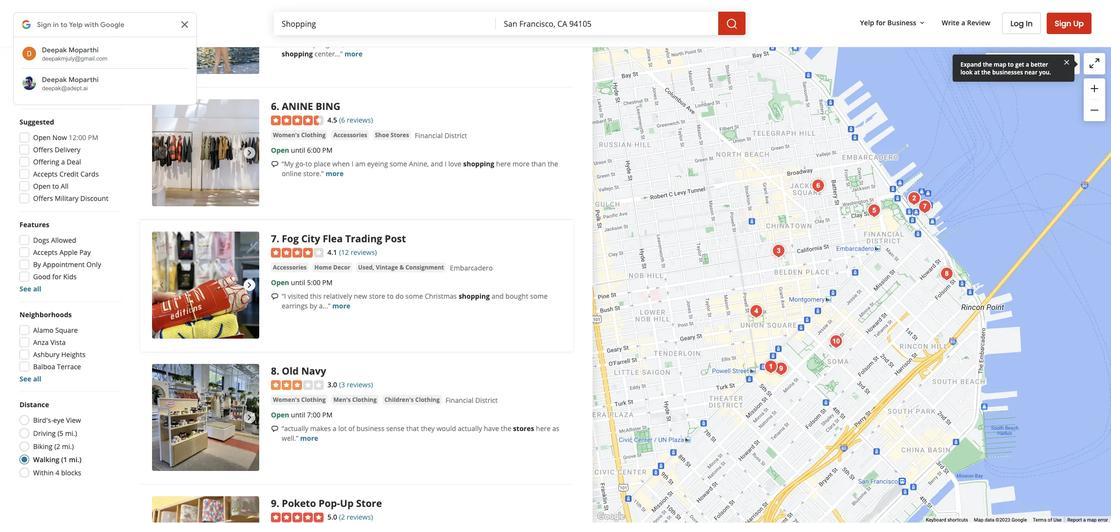 Task type: describe. For each thing, give the bounding box(es) containing it.
search as map moves
[[1005, 59, 1074, 69]]

anine bing link
[[282, 99, 340, 113]]

financial for anine bing
[[415, 131, 443, 140]]

set
[[298, 39, 307, 48]]

1 vertical spatial accessories button
[[271, 263, 309, 273]]

4 . from the top
[[277, 497, 279, 510]]

1 horizontal spatial old navy image
[[937, 265, 957, 284]]

to left use
[[486, 39, 493, 48]]

driving (5 mi.)
[[33, 429, 77, 439]]

until for fog
[[291, 278, 305, 288]]

district for bing
[[445, 131, 467, 140]]

some for 7 . fog city flea trading post
[[405, 292, 423, 301]]

cards
[[80, 170, 99, 179]]

1 is from the left
[[319, 39, 324, 48]]

0 horizontal spatial accessories
[[273, 264, 307, 272]]

data
[[985, 518, 994, 524]]

none field near
[[504, 18, 711, 29]]

report a map error link
[[1068, 518, 1108, 524]]

0 vertical spatial accessories link
[[332, 130, 369, 140]]

3 star rating image
[[271, 381, 324, 391]]

now
[[52, 133, 67, 142]]

log in link
[[1002, 13, 1041, 34]]

anine,
[[409, 159, 429, 169]]

men's clothing
[[333, 396, 377, 404]]

map for error
[[1087, 518, 1097, 524]]

pm for 8 . old navy
[[322, 411, 333, 420]]

would
[[437, 425, 456, 434]]

driving
[[33, 429, 56, 439]]

zoom out image
[[1089, 105, 1100, 116]]

than
[[531, 159, 546, 169]]

love
[[448, 159, 461, 169]]

more for 6 . anine bing
[[326, 169, 344, 178]]

"my
[[282, 159, 294, 169]]

shoe stores
[[375, 131, 409, 139]]

(2 reviews) link
[[339, 512, 373, 523]]

see for dogs allowed
[[19, 285, 31, 294]]

1 vertical spatial accessories link
[[271, 263, 309, 273]]

pm up see businesses
[[322, 13, 333, 22]]

terms of use
[[1033, 518, 1062, 524]]

1 vertical spatial fog city flea trading post image
[[152, 232, 259, 339]]

up
[[309, 39, 317, 48]]

4.1 star rating image
[[271, 248, 324, 258]]

open left 'all'
[[33, 182, 51, 191]]

square
[[55, 326, 78, 335]]

women's for anine bing
[[273, 131, 300, 139]]

this inside "the set up is great, but there is little service to those who want to use this as a shopping center..." more
[[508, 39, 519, 48]]

ashbury heights
[[33, 350, 85, 360]]

(6
[[339, 115, 345, 125]]

a inside expand the map to get a better look at the businesses near you.
[[1026, 60, 1029, 68]]

report
[[1068, 518, 1082, 524]]

group containing suggested
[[17, 117, 121, 206]]

view
[[66, 416, 81, 425]]

and inside and bought some earrings by a..."
[[492, 292, 504, 301]]

some inside and bought some earrings by a..."
[[530, 292, 548, 301]]

service
[[402, 39, 424, 48]]

used, vintage & consignment
[[358, 264, 444, 272]]

group containing features
[[17, 220, 121, 294]]

clothing for women's clothing button related to anine
[[301, 131, 326, 139]]

to inside expand the map to get a better look at the businesses near you.
[[1008, 60, 1014, 68]]

pm for 7 . fog city flea trading post
[[322, 278, 333, 288]]

great,
[[326, 39, 344, 48]]

biking
[[33, 443, 53, 452]]

2 i from the left
[[445, 159, 447, 169]]

features
[[19, 220, 49, 230]]

men's clothing link
[[332, 396, 379, 405]]

search
[[1005, 59, 1026, 69]]

deal
[[67, 157, 81, 167]]

0 vertical spatial (2
[[54, 443, 60, 452]]

a right write
[[961, 18, 965, 27]]

women's for old navy
[[273, 396, 300, 404]]

1 until from the top
[[291, 13, 305, 22]]

1 horizontal spatial fog city flea trading post image
[[915, 197, 935, 217]]

union square image
[[747, 302, 766, 322]]

more inside here more than the online store."
[[513, 159, 530, 169]]

want
[[469, 39, 485, 48]]

children's clothing
[[384, 396, 440, 404]]

until for old
[[291, 411, 305, 420]]

0 horizontal spatial old navy image
[[152, 364, 259, 472]]

1 slideshow element from the top
[[152, 0, 259, 74]]

all for good for kids
[[33, 285, 41, 294]]

store
[[356, 497, 382, 510]]

4.5 star rating image
[[271, 116, 324, 126]]

reviews) for 6 . anine bing
[[347, 115, 373, 125]]

allowed
[[51, 236, 76, 245]]

store
[[369, 292, 385, 301]]

1 horizontal spatial (2
[[339, 513, 345, 522]]

sfmoma museum store image
[[827, 332, 846, 352]]

none field find
[[282, 18, 488, 29]]

to left those
[[426, 39, 432, 48]]

little
[[386, 39, 400, 48]]

4.1 link
[[327, 247, 337, 258]]

offers delivery
[[33, 145, 80, 154]]

. for 8
[[277, 364, 279, 378]]

1 i from the left
[[352, 159, 354, 169]]

a left lot
[[333, 425, 337, 434]]

slideshow element for 7
[[152, 232, 259, 339]]

0 vertical spatial embarcadero center image
[[152, 0, 259, 74]]

old
[[282, 364, 299, 378]]

open until 7:00 pm for "actually
[[271, 411, 333, 420]]

5 star rating image
[[271, 513, 324, 523]]

16 speech v2 image for "i
[[271, 293, 279, 301]]

pop-
[[319, 497, 340, 510]]

near
[[1025, 68, 1038, 76]]

open for "actually makes a lot of business sense that they would actually have the
[[271, 411, 289, 420]]

women's clothing button for anine
[[271, 130, 328, 140]]

embarcadero center image inside the map region
[[865, 201, 884, 221]]

yelp for business button
[[856, 14, 930, 31]]

by
[[33, 260, 41, 269]]

terrace
[[57, 363, 81, 372]]

. for 7
[[277, 232, 279, 245]]

see all for balboa
[[19, 375, 41, 384]]

more link for city
[[332, 302, 350, 311]]

by appointment only
[[33, 260, 101, 269]]

0 vertical spatial businesses
[[294, 27, 325, 35]]

(3 reviews) link
[[339, 380, 373, 390]]

1 horizontal spatial accessories
[[333, 131, 367, 139]]

"i visited this relatively new store to do some christmas shopping
[[282, 292, 490, 301]]

mi.) for walking (1 mi.)
[[69, 456, 81, 465]]

pay
[[79, 248, 91, 257]]

(12
[[339, 248, 349, 257]]

christmas
[[425, 292, 457, 301]]

as for here as well."
[[552, 425, 559, 434]]

"i
[[282, 292, 286, 301]]

previous image for 7
[[156, 280, 168, 291]]

shopping inside "the set up is great, but there is little service to those who want to use this as a shopping center..." more
[[282, 49, 313, 58]]

women's clothing button for old
[[271, 396, 328, 405]]

online
[[282, 169, 301, 178]]

as inside "the set up is great, but there is little service to those who want to use this as a shopping center..." more
[[521, 39, 528, 48]]

filters
[[19, 63, 44, 74]]

$$ button
[[46, 84, 70, 99]]

7 . fog city flea trading post
[[271, 232, 406, 245]]

group containing neighborhoods
[[17, 310, 121, 384]]

expand map image
[[1089, 57, 1100, 69]]

9
[[271, 497, 277, 510]]

search image
[[726, 18, 738, 30]]

earrings
[[282, 302, 308, 311]]

anza vista
[[33, 338, 66, 347]]

lot
[[338, 425, 347, 434]]

yelp
[[860, 18, 874, 27]]

map for to
[[994, 60, 1006, 68]]

map region
[[484, 0, 1111, 524]]

eyeing
[[367, 159, 388, 169]]

flea
[[323, 232, 343, 245]]

here more than the online store."
[[282, 159, 558, 178]]

$ button
[[21, 84, 46, 99]]

financial for old navy
[[446, 396, 473, 405]]

"the
[[282, 39, 296, 48]]

google
[[1012, 518, 1027, 524]]

use
[[495, 39, 506, 48]]

more link for bing
[[326, 169, 344, 178]]

map
[[974, 518, 984, 524]]

businesses inside expand the map to get a better look at the businesses near you.
[[992, 68, 1023, 76]]

more for 7 . fog city flea trading post
[[332, 302, 350, 311]]

pm inside group
[[88, 133, 98, 142]]

here for old navy
[[536, 425, 551, 434]]

6:00
[[307, 146, 321, 155]]

. for 6
[[277, 99, 279, 113]]

to left the do
[[387, 292, 394, 301]]

reviews) down "store"
[[347, 513, 373, 522]]

clothing for women's clothing button for old
[[301, 396, 326, 404]]

0 vertical spatial see
[[283, 27, 293, 35]]

ferry building marketplace image
[[904, 189, 924, 209]]

5.0
[[327, 513, 337, 522]]

zoom in image
[[1089, 83, 1100, 95]]

for for good
[[52, 272, 62, 282]]

more link down but
[[345, 49, 363, 58]]

"actually makes a lot of business sense that they would actually have the stores
[[282, 425, 534, 434]]

more link for navy
[[300, 434, 318, 444]]

yelp for business
[[860, 18, 916, 27]]

more for 8 . old navy
[[300, 434, 318, 444]]

embarcadero
[[450, 263, 493, 273]]

bird's-
[[33, 416, 53, 425]]

16 speech v2 image for 6
[[271, 161, 279, 168]]

previous image for 8
[[156, 412, 168, 424]]

to up "store.""
[[305, 159, 312, 169]]

women's clothing for anine
[[273, 131, 326, 139]]

log in
[[1010, 18, 1033, 29]]

clothing for men's clothing button
[[352, 396, 377, 404]]



Task type: locate. For each thing, give the bounding box(es) containing it.
1 vertical spatial 16 speech v2 image
[[271, 426, 279, 433]]

clothing inside "button"
[[415, 396, 440, 404]]

see up distance
[[19, 375, 31, 384]]

by
[[310, 302, 317, 311]]

until up ""actually"
[[291, 411, 305, 420]]

see all down good
[[19, 285, 41, 294]]

only
[[86, 260, 101, 269]]

clothing for children's clothing "button"
[[415, 396, 440, 404]]

as for search as map moves
[[1028, 59, 1035, 69]]

. left the poketo
[[277, 497, 279, 510]]

map for moves
[[1037, 59, 1051, 69]]

terms
[[1033, 518, 1047, 524]]

sense
[[386, 425, 405, 434]]

0 horizontal spatial financial
[[415, 131, 443, 140]]

offers military discount
[[33, 194, 108, 203]]

children's clothing button
[[383, 396, 442, 405]]

1 accepts from the top
[[33, 170, 58, 179]]

option group
[[17, 400, 121, 481]]

0 horizontal spatial none field
[[282, 18, 488, 29]]

google image
[[595, 511, 627, 524]]

previous image
[[156, 147, 168, 159], [156, 280, 168, 291], [156, 412, 168, 424]]

when
[[332, 159, 350, 169]]

0 horizontal spatial for
[[52, 272, 62, 282]]

. left fog
[[277, 232, 279, 245]]

here inside here as well."
[[536, 425, 551, 434]]

2 16 speech v2 image from the top
[[271, 426, 279, 433]]

1 horizontal spatial as
[[552, 425, 559, 434]]

expand
[[961, 60, 981, 68]]

0 vertical spatial women's clothing button
[[271, 130, 328, 140]]

2 women's clothing from the top
[[273, 396, 326, 404]]

open up "i
[[271, 278, 289, 288]]

within 4 blocks
[[33, 469, 81, 478]]

"actually
[[282, 425, 308, 434]]

city
[[301, 232, 320, 245]]

fog
[[282, 232, 299, 245]]

here for anine bing
[[496, 159, 511, 169]]

open up "my
[[271, 146, 289, 155]]

a inside "the set up is great, but there is little service to those who want to use this as a shopping center..." more
[[530, 39, 534, 48]]

1 women's clothing button from the top
[[271, 130, 328, 140]]

more link down relatively
[[332, 302, 350, 311]]

group
[[1084, 78, 1105, 121], [17, 117, 121, 206], [17, 220, 121, 294], [17, 310, 121, 384]]

0 horizontal spatial i
[[352, 159, 354, 169]]

3 slideshow element from the top
[[152, 232, 259, 339]]

0 horizontal spatial of
[[348, 425, 355, 434]]

0 vertical spatial all
[[33, 285, 41, 294]]

see all button for balboa
[[19, 375, 41, 384]]

1 horizontal spatial accessories button
[[332, 130, 369, 140]]

see
[[283, 27, 293, 35], [19, 285, 31, 294], [19, 375, 31, 384]]

0 vertical spatial accessories button
[[332, 130, 369, 140]]

log
[[1010, 18, 1024, 29]]

women's clothing link for anine
[[271, 130, 328, 140]]

1 vertical spatial district
[[475, 396, 498, 405]]

women's clothing button
[[271, 130, 328, 140], [271, 396, 328, 405]]

1 women's clothing link from the top
[[271, 130, 328, 140]]

16 chevron down v2 image
[[918, 19, 926, 27]]

as right get
[[1028, 59, 1035, 69]]

businesses left near
[[992, 68, 1023, 76]]

old navy image
[[937, 265, 957, 284], [152, 364, 259, 472]]

anine bing image
[[152, 99, 259, 207]]

men's clothing button
[[332, 396, 379, 405]]

shoe stores button
[[373, 130, 411, 140]]

accessories button down (6 reviews)
[[332, 130, 369, 140]]

0 vertical spatial next image
[[244, 147, 255, 159]]

navy
[[301, 364, 326, 378]]

see all button
[[19, 285, 41, 294], [19, 375, 41, 384]]

open for "my go-to place when i am eyeing some anine, and i love
[[271, 146, 289, 155]]

women's clothing link down '4.5 star rating' image
[[271, 130, 328, 140]]

1 vertical spatial and
[[492, 292, 504, 301]]

0 horizontal spatial embarcadero center image
[[152, 0, 259, 74]]

0 horizontal spatial fog city flea trading post image
[[152, 232, 259, 339]]

2 is from the left
[[380, 39, 385, 48]]

offering
[[33, 157, 59, 167]]

map inside expand the map to get a better look at the businesses near you.
[[994, 60, 1006, 68]]

reviews) right (6
[[347, 115, 373, 125]]

until up visited
[[291, 278, 305, 288]]

this up by
[[310, 292, 322, 301]]

to inside group
[[52, 182, 59, 191]]

women's clothing
[[273, 131, 326, 139], [273, 396, 326, 404]]

write a review link
[[938, 14, 994, 31]]

distance
[[19, 401, 49, 410]]

1 all from the top
[[33, 285, 41, 294]]

a left deal
[[61, 157, 65, 167]]

2 16 speech v2 image from the top
[[271, 293, 279, 301]]

the inside here more than the online store."
[[548, 159, 558, 169]]

see right "16 marker v2" icon
[[283, 27, 293, 35]]

report a map error
[[1068, 518, 1108, 524]]

9 . poketo pop-up store
[[271, 497, 382, 510]]

1 horizontal spatial of
[[1048, 518, 1052, 524]]

for for yelp
[[876, 18, 886, 27]]

poketo pop-up store image
[[771, 360, 791, 379]]

0 vertical spatial for
[[876, 18, 886, 27]]

1 horizontal spatial map
[[1037, 59, 1051, 69]]

16 speech v2 image
[[271, 161, 279, 168], [271, 426, 279, 433]]

reviews)
[[347, 115, 373, 125], [351, 248, 377, 257], [347, 381, 373, 390], [347, 513, 373, 522]]

0 horizontal spatial and
[[431, 159, 443, 169]]

Find text field
[[282, 18, 488, 29]]

accessories link down 4.1 star rating image
[[271, 263, 309, 273]]

more inside "the set up is great, but there is little service to those who want to use this as a shopping center..." more
[[345, 49, 363, 58]]

1 horizontal spatial financial
[[446, 396, 473, 405]]

keyboard
[[926, 518, 946, 524]]

reviews) for 7 . fog city flea trading post
[[351, 248, 377, 257]]

(6 reviews)
[[339, 115, 373, 125]]

None search field
[[274, 12, 748, 35]]

offers down open to all
[[33, 194, 53, 203]]

see for alamo square
[[19, 375, 31, 384]]

pm right 6:00 at left top
[[322, 146, 333, 155]]

keyboard shortcuts button
[[926, 517, 968, 524]]

1 vertical spatial financial district
[[446, 396, 498, 405]]

. left old
[[277, 364, 279, 378]]

women's down '4.5 star rating' image
[[273, 131, 300, 139]]

is left little
[[380, 39, 385, 48]]

mi.) right (5
[[65, 429, 77, 439]]

1 vertical spatial old navy image
[[152, 364, 259, 472]]

1 horizontal spatial i
[[445, 159, 447, 169]]

1 vertical spatial 7:00
[[307, 411, 321, 420]]

1 vertical spatial for
[[52, 272, 62, 282]]

(2 up walking (1 mi.)
[[54, 443, 60, 452]]

see all down balboa
[[19, 375, 41, 384]]

for inside yelp for business button
[[876, 18, 886, 27]]

2 horizontal spatial map
[[1087, 518, 1097, 524]]

more down makes
[[300, 434, 318, 444]]

accepts for accepts apple pay
[[33, 248, 58, 257]]

1 see all from the top
[[19, 285, 41, 294]]

1 . from the top
[[277, 99, 279, 113]]

1 horizontal spatial this
[[508, 39, 519, 48]]

financial right stores
[[415, 131, 443, 140]]

3 . from the top
[[277, 364, 279, 378]]

close image
[[1063, 58, 1071, 66]]

mi.)
[[65, 429, 77, 439], [62, 443, 74, 452], [69, 456, 81, 465]]

1 vertical spatial up
[[340, 497, 354, 510]]

0 vertical spatial up
[[1073, 18, 1084, 29]]

a
[[961, 18, 965, 27], [530, 39, 534, 48], [1026, 60, 1029, 68], [61, 157, 65, 167], [333, 425, 337, 434], [1083, 518, 1086, 524]]

1 vertical spatial women's clothing button
[[271, 396, 328, 405]]

decor
[[333, 264, 350, 272]]

0 horizontal spatial here
[[496, 159, 511, 169]]

7:00 up makes
[[307, 411, 321, 420]]

4 slideshow element from the top
[[152, 364, 259, 472]]

0 horizontal spatial is
[[319, 39, 324, 48]]

2 see all from the top
[[19, 375, 41, 384]]

2 women's clothing button from the top
[[271, 396, 328, 405]]

5:00
[[307, 278, 321, 288]]

slideshow element for 6
[[152, 99, 259, 207]]

2 see all button from the top
[[19, 375, 41, 384]]

women's clothing link down 3 star rating image
[[271, 396, 328, 405]]

2 previous image from the top
[[156, 280, 168, 291]]

0 vertical spatial accessories
[[333, 131, 367, 139]]

16 speech v2 image for "the
[[271, 40, 279, 48]]

16 speech v2 image left ""actually"
[[271, 426, 279, 433]]

stores
[[513, 425, 534, 434]]

2 next image from the top
[[244, 280, 255, 291]]

terms of use link
[[1033, 518, 1062, 524]]

"the set up is great, but there is little service to those who want to use this as a shopping center..." more
[[282, 39, 534, 58]]

1 open until 7:00 pm from the top
[[271, 13, 333, 22]]

1 horizontal spatial is
[[380, 39, 385, 48]]

None field
[[282, 18, 488, 29], [504, 18, 711, 29]]

until up see businesses link
[[291, 13, 305, 22]]

slideshow element for 8
[[152, 364, 259, 472]]

7:00 for makes
[[307, 411, 321, 420]]

open until 7:00 pm up see businesses link
[[271, 13, 333, 22]]

businesses up up
[[294, 27, 325, 35]]

here as well."
[[282, 425, 559, 444]]

clothing down (3 reviews)
[[352, 396, 377, 404]]

is right up
[[319, 39, 324, 48]]

walking (1 mi.)
[[33, 456, 81, 465]]

anime pop image
[[769, 242, 789, 261]]

some right the do
[[405, 292, 423, 301]]

women's clothing for old
[[273, 396, 326, 404]]

here right stores
[[536, 425, 551, 434]]

0 vertical spatial 16 speech v2 image
[[271, 161, 279, 168]]

0 vertical spatial district
[[445, 131, 467, 140]]

all down balboa
[[33, 375, 41, 384]]

reviews) up the men's clothing
[[347, 381, 373, 390]]

for inside group
[[52, 272, 62, 282]]

0 vertical spatial accepts
[[33, 170, 58, 179]]

1 see all button from the top
[[19, 285, 41, 294]]

0 vertical spatial shopping
[[282, 49, 313, 58]]

next image for 6 . anine bing
[[244, 147, 255, 159]]

0 vertical spatial 16 speech v2 image
[[271, 40, 279, 48]]

(2 reviews)
[[339, 513, 373, 522]]

1 vertical spatial see all
[[19, 375, 41, 384]]

1 horizontal spatial for
[[876, 18, 886, 27]]

0 horizontal spatial accessories button
[[271, 263, 309, 273]]

1 vertical spatial all
[[33, 375, 41, 384]]

business
[[357, 425, 384, 434]]

old navy link
[[282, 364, 326, 378]]

accessories link down (6 reviews)
[[332, 130, 369, 140]]

shoe stores link
[[373, 130, 411, 140]]

open up ""actually"
[[271, 411, 289, 420]]

1 vertical spatial open until 7:00 pm
[[271, 411, 333, 420]]

accepts down dogs
[[33, 248, 58, 257]]

clothing down 3 star rating image
[[301, 396, 326, 404]]

1 vertical spatial offers
[[33, 194, 53, 203]]

sign
[[1055, 18, 1071, 29]]

vintage
[[376, 264, 398, 272]]

1 horizontal spatial none field
[[504, 18, 711, 29]]

16 speech v2 image left "i
[[271, 293, 279, 301]]

open up "16 marker v2" icon
[[271, 13, 289, 22]]

2 offers from the top
[[33, 194, 53, 203]]

1 horizontal spatial businesses
[[992, 68, 1023, 76]]

a right use
[[530, 39, 534, 48]]

0 vertical spatial financial
[[415, 131, 443, 140]]

of right lot
[[348, 425, 355, 434]]

0 vertical spatial women's
[[273, 131, 300, 139]]

1 horizontal spatial embarcadero center image
[[865, 201, 884, 221]]

see all for good
[[19, 285, 41, 294]]

good for kids
[[33, 272, 77, 282]]

shopping down set
[[282, 49, 313, 58]]

open for "the set up is great, but there is little service to those who want to use this as a
[[271, 13, 289, 22]]

0 horizontal spatial district
[[445, 131, 467, 140]]

0 horizontal spatial businesses
[[294, 27, 325, 35]]

shopping right love
[[463, 159, 494, 169]]

0 vertical spatial this
[[508, 39, 519, 48]]

0 vertical spatial and
[[431, 159, 443, 169]]

go-
[[295, 159, 305, 169]]

8
[[271, 364, 277, 378]]

map left error
[[1087, 518, 1097, 524]]

1 vertical spatial here
[[536, 425, 551, 434]]

1 vertical spatial accessories
[[273, 264, 307, 272]]

more down but
[[345, 49, 363, 58]]

expand the map to get a better look at the businesses near you. tooltip
[[953, 55, 1075, 82]]

2 accepts from the top
[[33, 248, 58, 257]]

women's clothing down 3 star rating image
[[273, 396, 326, 404]]

2 7:00 from the top
[[307, 411, 321, 420]]

3 until from the top
[[291, 278, 305, 288]]

more left than
[[513, 159, 530, 169]]

open for offers delivery
[[33, 133, 51, 142]]

2 vertical spatial shopping
[[459, 292, 490, 301]]

offers for offers military discount
[[33, 194, 53, 203]]

next image for 7 . fog city flea trading post
[[244, 280, 255, 291]]

discount
[[80, 194, 108, 203]]

see businesses
[[283, 27, 325, 35]]

biking (2 mi.)
[[33, 443, 74, 452]]

to left get
[[1008, 60, 1014, 68]]

visited
[[288, 292, 308, 301]]

1 vertical spatial businesses
[[992, 68, 1023, 76]]

2 vertical spatial mi.)
[[69, 456, 81, 465]]

1 women's clothing from the top
[[273, 131, 326, 139]]

for right yelp
[[876, 18, 886, 27]]

mi.) for biking (2 mi.)
[[62, 443, 74, 452]]

alamo square
[[33, 326, 78, 335]]

and left bought
[[492, 292, 504, 301]]

see all button down balboa
[[19, 375, 41, 384]]

women's clothing link for old
[[271, 396, 328, 405]]

pm right 12:00
[[88, 133, 98, 142]]

anine
[[282, 99, 313, 113]]

4.5 link
[[327, 114, 337, 125]]

0 vertical spatial fog city flea trading post image
[[915, 197, 935, 217]]

see all button for good
[[19, 285, 41, 294]]

2 none field from the left
[[504, 18, 711, 29]]

embarcadero center image
[[152, 0, 259, 74], [865, 201, 884, 221]]

financial up actually at the left bottom of the page
[[446, 396, 473, 405]]

district
[[445, 131, 467, 140], [475, 396, 498, 405]]

1 7:00 from the top
[[307, 13, 321, 22]]

$$
[[55, 88, 61, 96]]

4 until from the top
[[291, 411, 305, 420]]

1 vertical spatial next image
[[244, 280, 255, 291]]

0 vertical spatial of
[[348, 425, 355, 434]]

well."
[[282, 434, 298, 444]]

here
[[496, 159, 511, 169], [536, 425, 551, 434]]

(3
[[339, 381, 345, 390]]

business
[[887, 18, 916, 27]]

some for 6 . anine bing
[[390, 159, 407, 169]]

1 offers from the top
[[33, 145, 53, 154]]

up right sign
[[1073, 18, 1084, 29]]

a inside group
[[61, 157, 65, 167]]

7:00 for set
[[307, 13, 321, 22]]

1 horizontal spatial up
[[1073, 18, 1084, 29]]

shopping down embarcadero
[[459, 292, 490, 301]]

i left am
[[352, 159, 354, 169]]

next image
[[244, 147, 255, 159], [244, 280, 255, 291]]

here left than
[[496, 159, 511, 169]]

accepts apple pay
[[33, 248, 91, 257]]

until for anine
[[291, 146, 305, 155]]

option group containing distance
[[17, 400, 121, 481]]

2 open until 7:00 pm from the top
[[271, 411, 333, 420]]

within
[[33, 469, 54, 478]]

walking
[[33, 456, 59, 465]]

0 horizontal spatial as
[[521, 39, 528, 48]]

1 vertical spatial women's
[[273, 396, 300, 404]]

vista
[[50, 338, 66, 347]]

neighborhoods
[[19, 310, 72, 320]]

fog city flea trading post image
[[915, 197, 935, 217], [152, 232, 259, 339]]

6
[[271, 99, 277, 113]]

map data ©2023 google
[[974, 518, 1027, 524]]

next image
[[244, 412, 255, 424]]

as
[[521, 39, 528, 48], [1028, 59, 1035, 69], [552, 425, 559, 434]]

16 speech v2 image down "16 marker v2" icon
[[271, 40, 279, 48]]

(12 reviews) link
[[339, 247, 377, 258]]

16 speech v2 image left "my
[[271, 161, 279, 168]]

some
[[390, 159, 407, 169], [405, 292, 423, 301], [530, 292, 548, 301]]

expand the map to get a better look at the businesses near you.
[[961, 60, 1051, 76]]

open down suggested
[[33, 133, 51, 142]]

1 vertical spatial as
[[1028, 59, 1035, 69]]

district for navy
[[475, 396, 498, 405]]

1 vertical spatial see
[[19, 285, 31, 294]]

1 vertical spatial see all button
[[19, 375, 41, 384]]

0 vertical spatial see all
[[19, 285, 41, 294]]

accessories button down 4.1 star rating image
[[271, 263, 309, 273]]

see all
[[19, 285, 41, 294], [19, 375, 41, 384]]

consignment
[[406, 264, 444, 272]]

reviews) down 'trading'
[[351, 248, 377, 257]]

0 vertical spatial previous image
[[156, 147, 168, 159]]

1 horizontal spatial and
[[492, 292, 504, 301]]

mi.) right (1
[[69, 456, 81, 465]]

2 until from the top
[[291, 146, 305, 155]]

new
[[354, 292, 367, 301]]

district up love
[[445, 131, 467, 140]]

anine bing image
[[808, 176, 828, 196]]

all for balboa terrace
[[33, 375, 41, 384]]

1 women's from the top
[[273, 131, 300, 139]]

1 16 speech v2 image from the top
[[271, 161, 279, 168]]

open for "i visited this relatively new store to do some christmas
[[271, 278, 289, 288]]

pm
[[322, 13, 333, 22], [88, 133, 98, 142], [322, 146, 333, 155], [322, 278, 333, 288], [322, 411, 333, 420]]

slideshow element
[[152, 0, 259, 74], [152, 99, 259, 207], [152, 232, 259, 339], [152, 364, 259, 472]]

1 none field from the left
[[282, 18, 488, 29]]

Near text field
[[504, 18, 711, 29]]

1 vertical spatial financial
[[446, 396, 473, 405]]

(1
[[61, 456, 67, 465]]

this right use
[[508, 39, 519, 48]]

16 speech v2 image for 8
[[271, 426, 279, 433]]

financial district for old navy
[[446, 396, 498, 405]]

mi.) for driving (5 mi.)
[[65, 429, 77, 439]]

1 vertical spatial 16 speech v2 image
[[271, 293, 279, 301]]

who
[[454, 39, 467, 48]]

offers for offers delivery
[[33, 145, 53, 154]]

accepts for accepts credit cards
[[33, 170, 58, 179]]

some left anine,
[[390, 159, 407, 169]]

place
[[314, 159, 331, 169]]

16 speech v2 image
[[271, 40, 279, 48], [271, 293, 279, 301]]

open until 7:00 pm for "the
[[271, 13, 333, 22]]

0 horizontal spatial accessories link
[[271, 263, 309, 273]]

0 vertical spatial financial district
[[415, 131, 467, 140]]

1 horizontal spatial accessories link
[[332, 130, 369, 140]]

up up (2 reviews) link
[[340, 497, 354, 510]]

as inside here as well."
[[552, 425, 559, 434]]

. left anine
[[277, 99, 279, 113]]

alamo
[[33, 326, 53, 335]]

1 horizontal spatial district
[[475, 396, 498, 405]]

westfield san francisco centre image
[[761, 358, 781, 377]]

clothing right children's
[[415, 396, 440, 404]]

2 women's clothing link from the top
[[271, 396, 328, 405]]

2 . from the top
[[277, 232, 279, 245]]

dogs allowed
[[33, 236, 76, 245]]

2 slideshow element from the top
[[152, 99, 259, 207]]

0 vertical spatial here
[[496, 159, 511, 169]]

0 vertical spatial women's clothing link
[[271, 130, 328, 140]]

2 women's from the top
[[273, 396, 300, 404]]

accessories down (6 reviews)
[[333, 131, 367, 139]]

1 16 speech v2 image from the top
[[271, 40, 279, 48]]

0 horizontal spatial (2
[[54, 443, 60, 452]]

a right report
[[1083, 518, 1086, 524]]

see up neighborhoods at the left bottom of page
[[19, 285, 31, 294]]

1 vertical spatial shopping
[[463, 159, 494, 169]]

here inside here more than the online store."
[[496, 159, 511, 169]]

women's down 3 star rating image
[[273, 396, 300, 404]]

1 horizontal spatial here
[[536, 425, 551, 434]]

0 vertical spatial see all button
[[19, 285, 41, 294]]

0 horizontal spatial map
[[994, 60, 1006, 68]]

center..."
[[315, 49, 343, 58]]

map left moves
[[1037, 59, 1051, 69]]

0 vertical spatial women's clothing
[[273, 131, 326, 139]]

1 vertical spatial this
[[310, 292, 322, 301]]

financial district for anine bing
[[415, 131, 467, 140]]

pm for 6 . anine bing
[[322, 146, 333, 155]]

1 previous image from the top
[[156, 147, 168, 159]]

previous image for 6
[[156, 147, 168, 159]]

16 marker v2 image
[[271, 27, 279, 34]]

(3 reviews)
[[339, 381, 373, 390]]

map left get
[[994, 60, 1006, 68]]

reviews) for 8 . old navy
[[347, 381, 373, 390]]

of left use
[[1048, 518, 1052, 524]]

women's clothing down '4.5 star rating' image
[[273, 131, 326, 139]]

the
[[983, 60, 992, 68], [981, 68, 991, 76], [548, 159, 558, 169], [501, 425, 511, 434]]

there
[[361, 39, 378, 48]]

as right stores
[[552, 425, 559, 434]]

2 all from the top
[[33, 375, 41, 384]]

women's clothing button down 3 star rating image
[[271, 396, 328, 405]]

0 vertical spatial as
[[521, 39, 528, 48]]

1 vertical spatial of
[[1048, 518, 1052, 524]]

1 vertical spatial (2
[[339, 513, 345, 522]]

more link down makes
[[300, 434, 318, 444]]

3 previous image from the top
[[156, 412, 168, 424]]

as right use
[[521, 39, 528, 48]]

ashbury
[[33, 350, 59, 360]]

in
[[1026, 18, 1033, 29]]

offers up "offering" at the top of page
[[33, 145, 53, 154]]

1 vertical spatial women's clothing link
[[271, 396, 328, 405]]

1 next image from the top
[[244, 147, 255, 159]]

women's clothing button down '4.5 star rating' image
[[271, 130, 328, 140]]



Task type: vqa. For each thing, say whether or not it's contained in the screenshot.
this to the top
yes



